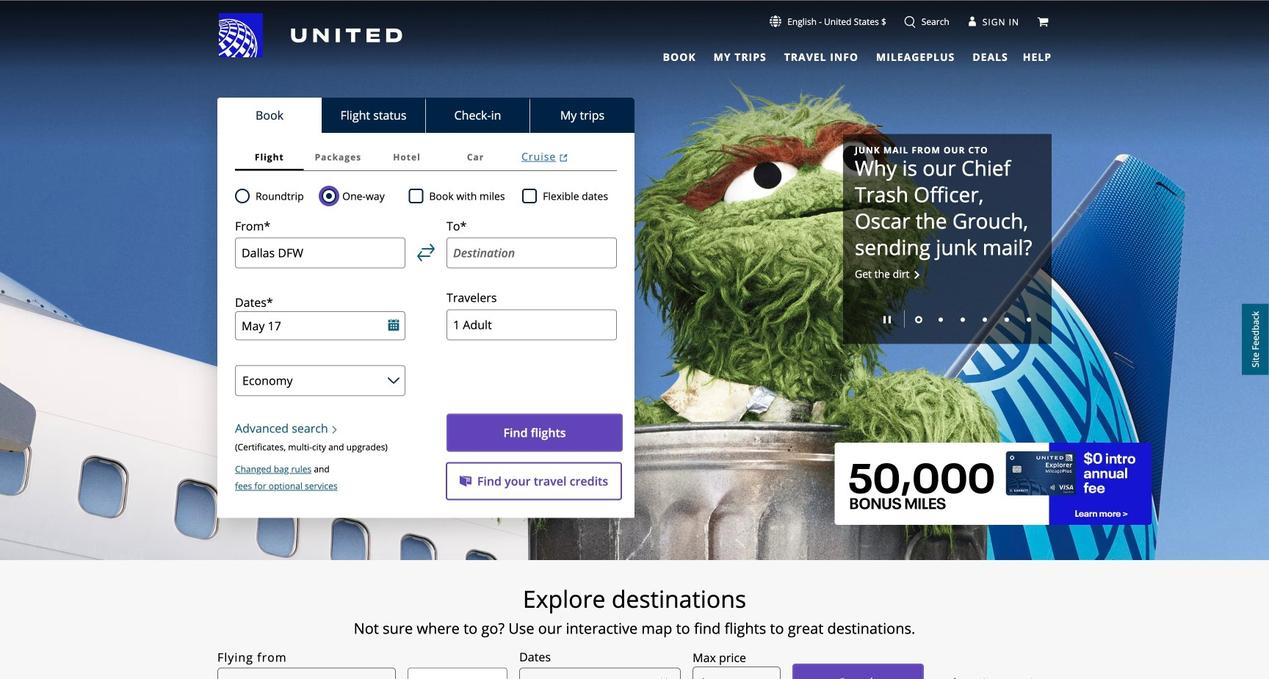 Task type: locate. For each thing, give the bounding box(es) containing it.
main content
[[0, 1, 1269, 680]]

tab list
[[654, 44, 1011, 66], [217, 98, 635, 133], [235, 143, 617, 171]]

Destination text field
[[447, 238, 617, 268]]

explore destinations element
[[133, 585, 1136, 614]]

slide 1 of 6 image
[[915, 316, 923, 323]]

0 vertical spatial tab list
[[654, 44, 1011, 66]]

slide 3 of 6 image
[[961, 318, 965, 322]]

navigation
[[0, 12, 1269, 66]]

Origin text field
[[235, 238, 406, 268]]

None text field
[[693, 667, 781, 680]]

slide 6 of 6 image
[[1027, 318, 1031, 322]]

slide 4 of 6 image
[[983, 318, 987, 322]]

currently in english united states	$ enter to change image
[[770, 15, 782, 27]]

flying from element
[[217, 649, 287, 667]]

pause image
[[884, 316, 891, 323]]



Task type: describe. For each thing, give the bounding box(es) containing it.
1 vertical spatial tab list
[[217, 98, 635, 133]]

Depart text field
[[235, 311, 406, 340]]

book with miles element
[[409, 187, 522, 205]]

please enter the max price in the input text or tab to access the slider to set the max price. element
[[693, 649, 746, 667]]

carousel buttons element
[[855, 305, 1040, 332]]

not sure where to go? use our interactive map to find flights to great destinations. element
[[133, 620, 1136, 638]]

2 vertical spatial tab list
[[235, 143, 617, 171]]

slide 5 of 6 image
[[1005, 318, 1009, 322]]

view cart, click to view list of recently searched saved trips. image
[[1037, 16, 1049, 28]]

united logo link to homepage image
[[219, 13, 403, 57]]

round trip flight search element
[[250, 187, 304, 205]]

slide 2 of 6 image
[[939, 318, 943, 322]]

reverse origin and destination image
[[417, 244, 435, 262]]

one way flight search element
[[337, 187, 385, 205]]



Task type: vqa. For each thing, say whether or not it's contained in the screenshot.
Return TEXT BOX
no



